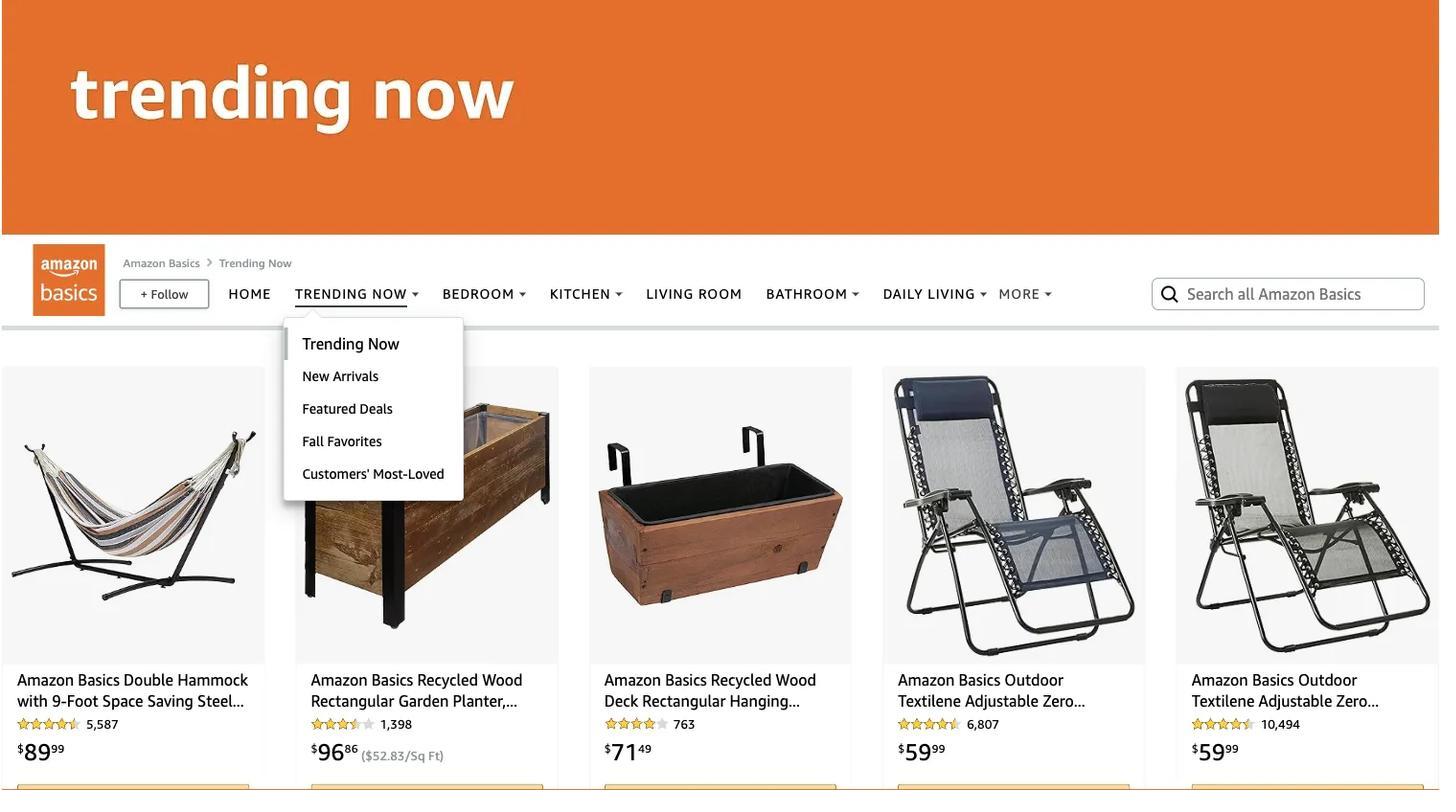 Task type: describe. For each thing, give the bounding box(es) containing it.
6,807
[[968, 718, 1000, 732]]

search image
[[1159, 283, 1182, 306]]

now
[[268, 256, 292, 269]]

99 for 6,807
[[932, 742, 946, 755]]

$ 96 86
[[311, 739, 358, 766]]

/
[[405, 749, 411, 764]]

1,398
[[380, 718, 412, 732]]

49
[[639, 742, 652, 755]]

basics
[[169, 256, 200, 269]]

5,587
[[86, 718, 119, 732]]

$ for 763
[[605, 742, 612, 755]]

Search all Amazon Basics search field
[[1188, 278, 1394, 310]]

amazon basics link
[[123, 256, 200, 269]]

( $ 52 . 83 / sq ft )
[[362, 749, 444, 764]]

trending now link
[[219, 256, 292, 269]]

10,494
[[1261, 718, 1301, 732]]

52
[[373, 749, 387, 764]]

89
[[24, 739, 51, 766]]

amazon basics
[[123, 256, 200, 269]]

trending
[[219, 256, 265, 269]]

+ follow button
[[121, 281, 208, 308]]

amazon basics double hammock with 9-foot space saving steel stand and carrying case, 400 lb capacity, 46.01 x 118 x 39.37 in, multi color, 50.39"l x 9.64"w image
[[11, 375, 256, 657]]

amazon basics logo image
[[33, 244, 105, 316]]

amazon basics recycled wood rectangular garden planter, brown, 37 x 13 x 15 inch (lxwxh) image
[[304, 375, 550, 657]]

$ for 10,494
[[1192, 742, 1199, 755]]



Task type: locate. For each thing, give the bounding box(es) containing it.
ft
[[429, 749, 440, 764]]

59
[[905, 739, 932, 766], [1199, 739, 1226, 766]]

amazon
[[123, 256, 166, 269]]

71
[[612, 739, 639, 766]]

763
[[674, 718, 696, 732]]

$ for 5,587
[[17, 742, 24, 755]]

1 99 from the left
[[51, 742, 64, 755]]

$ 59 99 for 6,807
[[899, 739, 946, 766]]

99 for 10,494
[[1226, 742, 1240, 755]]

59 for 6,807
[[905, 739, 932, 766]]

amazon basics recycled wood deck rectangular hanging planter, 2-pack, brown, classic, rustic, 18.9" x 7.87" x 7.5" image
[[598, 375, 844, 657]]

2 horizontal spatial 99
[[1226, 742, 1240, 755]]

$ 59 99
[[899, 739, 946, 766], [1192, 739, 1240, 766]]

sq
[[411, 749, 425, 764]]

1 59 from the left
[[905, 739, 932, 766]]

2 59 from the left
[[1199, 739, 1226, 766]]

2 99 from the left
[[932, 742, 946, 755]]

$ 71 49
[[605, 739, 652, 766]]

$ inside $ 71 49
[[605, 742, 612, 755]]

amazon basics outdoor textilene adjustable zero gravity folding reclining lounge chair with pillow, 26", black image
[[1186, 375, 1431, 657]]

(
[[362, 749, 365, 764]]

99 inside $ 89 99
[[51, 742, 64, 755]]

83
[[390, 749, 405, 764]]

2 $ 59 99 from the left
[[1192, 739, 1240, 766]]

$ for 6,807
[[899, 742, 905, 755]]

99
[[51, 742, 64, 755], [932, 742, 946, 755], [1226, 742, 1240, 755]]

0 horizontal spatial 59
[[905, 739, 932, 766]]

0 horizontal spatial $ 59 99
[[899, 739, 946, 766]]

$ 89 99
[[17, 739, 64, 766]]

96
[[318, 739, 345, 766]]

$ 59 99 for 10,494
[[1192, 739, 1240, 766]]

1 horizontal spatial 99
[[932, 742, 946, 755]]

1 horizontal spatial 59
[[1199, 739, 1226, 766]]

)
[[440, 749, 444, 764]]

amazon basics outdoor textilene adjustable zero gravity folding reclining lounge chair with pillow, 26", navy blue image
[[894, 375, 1136, 657]]

86
[[345, 742, 358, 755]]

$ inside $ 89 99
[[17, 742, 24, 755]]

0 horizontal spatial 99
[[51, 742, 64, 755]]

59 for 10,494
[[1199, 739, 1226, 766]]

1 $ 59 99 from the left
[[899, 739, 946, 766]]

.
[[387, 749, 390, 764]]

follow
[[151, 286, 188, 301]]

$ inside $ 96 86
[[311, 742, 318, 755]]

$
[[17, 742, 24, 755], [311, 742, 318, 755], [605, 742, 612, 755], [899, 742, 905, 755], [1192, 742, 1199, 755], [365, 749, 373, 764]]

3 99 from the left
[[1226, 742, 1240, 755]]

+
[[140, 286, 148, 301]]

trending now
[[219, 256, 292, 269]]

1 horizontal spatial $ 59 99
[[1192, 739, 1240, 766]]

99 for 5,587
[[51, 742, 64, 755]]

+ follow
[[140, 286, 188, 301]]



Task type: vqa. For each thing, say whether or not it's contained in the screenshot.


